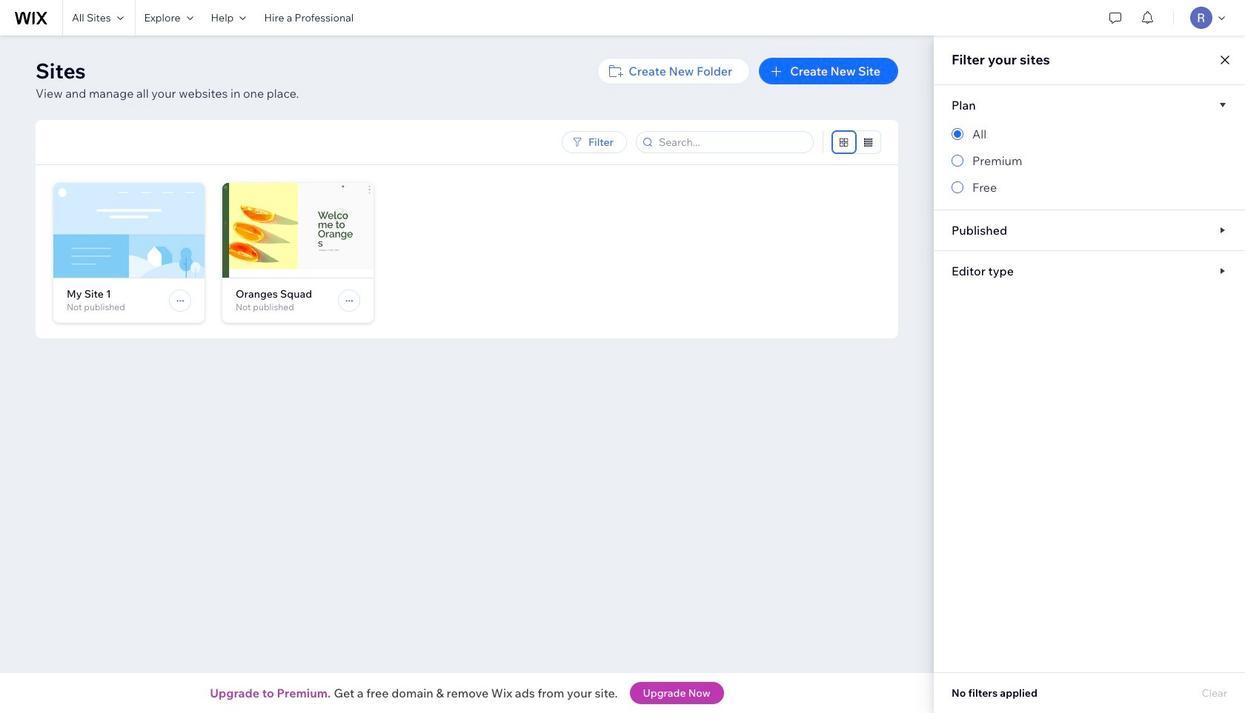 Task type: vqa. For each thing, say whether or not it's contained in the screenshot.
if
no



Task type: locate. For each thing, give the bounding box(es) containing it.
option group
[[952, 125, 1228, 196]]

list
[[53, 183, 899, 338]]

my site 1 image
[[53, 183, 205, 278]]

Search... field
[[655, 132, 809, 153]]



Task type: describe. For each thing, give the bounding box(es) containing it.
oranges squad image
[[222, 183, 374, 278]]



